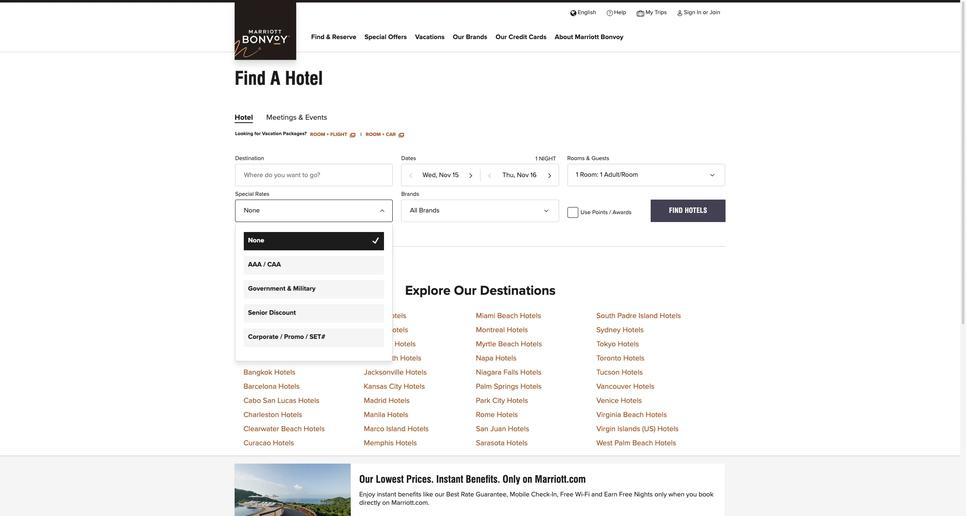 Task type: locate. For each thing, give the bounding box(es) containing it.
1 horizontal spatial find
[[311, 34, 325, 40]]

1 vertical spatial on
[[382, 500, 390, 507]]

san
[[263, 398, 276, 405], [476, 426, 489, 434]]

0 horizontal spatial 1
[[536, 156, 538, 162]]

aaa / caa
[[248, 262, 281, 268]]

0 horizontal spatial on
[[382, 500, 390, 507]]

0 vertical spatial none link
[[235, 200, 393, 222]]

0 vertical spatial on
[[523, 474, 533, 486]]

& for reserve
[[326, 34, 331, 40]]

none link up aaa / caa link
[[244, 232, 384, 251]]

/ right the points
[[610, 210, 611, 216]]

check image
[[373, 236, 381, 244]]

island right padre
[[639, 313, 658, 320]]

1 vertical spatial city
[[493, 398, 505, 405]]

island up memphis hotels link
[[386, 426, 406, 434]]

city for kansas
[[389, 384, 402, 391]]

1 vertical spatial none
[[248, 237, 264, 244]]

+ left flight
[[327, 132, 329, 137]]

1 horizontal spatial island
[[639, 313, 658, 320]]

1 vertical spatial san
[[476, 426, 489, 434]]

book
[[699, 492, 714, 498]]

0 horizontal spatial island
[[386, 426, 406, 434]]

none for trigger 'icon'
[[244, 207, 260, 214]]

Check-out text field
[[481, 164, 559, 186]]

none up the aaa
[[248, 237, 264, 244]]

cabo san lucas hotels link
[[244, 398, 320, 405]]

sarasota hotels link
[[476, 440, 528, 448]]

find & reserve
[[311, 34, 356, 40]]

hotels
[[685, 207, 708, 215], [275, 313, 297, 320], [385, 313, 407, 320], [520, 313, 541, 320], [660, 313, 681, 320], [276, 327, 297, 334], [387, 327, 408, 334], [507, 327, 528, 334], [623, 327, 644, 334], [258, 341, 279, 349], [395, 341, 416, 349], [521, 341, 542, 349], [618, 341, 639, 349], [277, 355, 298, 363], [400, 355, 422, 363], [496, 355, 517, 363], [624, 355, 645, 363], [274, 369, 296, 377], [406, 369, 427, 377], [521, 369, 542, 377], [622, 369, 643, 377], [279, 384, 300, 391], [404, 384, 425, 391], [521, 384, 542, 391], [634, 384, 655, 391], [298, 398, 320, 405], [389, 398, 410, 405], [507, 398, 528, 405], [621, 398, 642, 405], [281, 412, 302, 419], [387, 412, 409, 419], [497, 412, 518, 419], [646, 412, 667, 419], [304, 426, 325, 434], [408, 426, 429, 434], [508, 426, 530, 434], [658, 426, 679, 434], [273, 440, 294, 448], [396, 440, 417, 448], [507, 440, 528, 448], [655, 440, 677, 448]]

0 horizontal spatial room
[[310, 132, 325, 137]]

palm down "islands"
[[615, 440, 631, 448]]

niagara falls hotels link
[[476, 369, 542, 377]]

none link
[[235, 200, 393, 222], [244, 232, 384, 251]]

bangkok hotels link
[[244, 369, 296, 377]]

1 horizontal spatial room
[[366, 132, 381, 137]]

our
[[453, 34, 465, 40], [496, 34, 507, 40], [454, 285, 477, 298], [359, 474, 374, 486]]

dublin hotels
[[364, 327, 408, 334]]

1 + from the left
[[327, 132, 329, 137]]

use points / awards
[[581, 210, 632, 216]]

corporate / promo / set# link
[[244, 329, 384, 347]]

room + car link
[[366, 132, 404, 137]]

1 horizontal spatial city
[[493, 398, 505, 405]]

0 vertical spatial special
[[365, 34, 387, 40]]

hotel up looking on the top of the page
[[235, 114, 253, 122]]

bonvoy
[[601, 34, 624, 40]]

1 horizontal spatial free
[[619, 492, 633, 498]]

virginia beach hotels link
[[597, 412, 667, 419]]

our for credit
[[496, 34, 507, 40]]

0 horizontal spatial find
[[235, 67, 266, 89]]

kansas city hotels
[[364, 384, 425, 391]]

brands right all
[[419, 207, 440, 214]]

& left the reserve
[[326, 34, 331, 40]]

madrid
[[364, 398, 387, 405]]

0 vertical spatial brands
[[466, 34, 488, 40]]

none link down destination text field on the left top of the page
[[235, 200, 393, 222]]

san juan hotels link
[[476, 426, 530, 434]]

1 horizontal spatial special
[[365, 34, 387, 40]]

2 vertical spatial find
[[670, 207, 683, 215]]

beach down 'charleston hotels' link
[[281, 426, 302, 434]]

charleston hotels
[[244, 412, 302, 419]]

prices.
[[407, 474, 434, 486]]

& left events
[[299, 114, 303, 122]]

find inside find & reserve link
[[311, 34, 325, 40]]

directly
[[359, 500, 381, 507]]

montreal
[[476, 327, 505, 334]]

1 for 1 night
[[536, 156, 538, 162]]

park
[[476, 398, 491, 405]]

& right rooms
[[587, 156, 590, 161]]

promo
[[284, 334, 304, 341]]

beach up the virgin islands (us) hotels
[[623, 412, 644, 419]]

special rates
[[235, 191, 270, 197]]

vancouver
[[597, 384, 632, 391]]

special left rates at the left top of the page
[[235, 191, 254, 197]]

our up enjoy
[[359, 474, 374, 486]]

brands up all
[[401, 191, 419, 197]]

& for military
[[287, 286, 292, 292]]

+ inside room + flight link
[[327, 132, 329, 137]]

opens in a new browser window. image
[[350, 132, 355, 137]]

fort worth hotels
[[364, 355, 422, 363]]

1 horizontal spatial 1
[[576, 171, 579, 178]]

in
[[697, 9, 702, 15]]

0 vertical spatial san
[[263, 398, 276, 405]]

meetings & events
[[266, 114, 327, 122]]

free right earn
[[619, 492, 633, 498]]

all brands link
[[401, 200, 559, 222]]

free
[[560, 492, 574, 498], [619, 492, 633, 498]]

room inside "link"
[[366, 132, 381, 137]]

palm up 'park'
[[476, 384, 492, 391]]

1 left night
[[536, 156, 538, 162]]

brands left credit
[[466, 34, 488, 40]]

room down rooms & guests
[[580, 171, 597, 178]]

1 horizontal spatial palm
[[615, 440, 631, 448]]

+ inside room + car "link"
[[382, 132, 385, 137]]

san down the barcelona hotels
[[263, 398, 276, 405]]

tokyo
[[597, 341, 616, 349]]

find inside find hotels button
[[670, 207, 683, 215]]

2 vertical spatial brands
[[419, 207, 440, 214]]

our right vacations
[[453, 34, 465, 40]]

island
[[639, 313, 658, 320], [386, 426, 406, 434]]

beach for miami
[[498, 313, 518, 320]]

1 horizontal spatial +
[[382, 132, 385, 137]]

looking for vacation packages?
[[235, 132, 307, 137]]

room
[[310, 132, 325, 137], [366, 132, 381, 137], [580, 171, 597, 178]]

book direct image
[[235, 464, 351, 517]]

1 free from the left
[[560, 492, 574, 498]]

suitcase image
[[637, 9, 644, 15]]

globe image
[[571, 9, 577, 15]]

our for lowest
[[359, 474, 374, 486]]

sign
[[684, 9, 696, 15]]

city
[[389, 384, 402, 391], [493, 398, 505, 405]]

0 vertical spatial hotel
[[285, 67, 323, 89]]

curacao hotels
[[244, 440, 294, 448]]

beach up montreal hotels
[[498, 313, 518, 320]]

city down jacksonville hotels link on the bottom of page
[[389, 384, 402, 391]]

1 vertical spatial palm
[[615, 440, 631, 448]]

bali
[[244, 341, 256, 349]]

special
[[365, 34, 387, 40], [235, 191, 254, 197]]

niagara falls hotels
[[476, 369, 542, 377]]

brands for all brands
[[419, 207, 440, 214]]

hotel
[[285, 67, 323, 89], [235, 114, 253, 122]]

memphis hotels
[[364, 440, 417, 448]]

lucas
[[278, 398, 297, 405]]

1 vertical spatial find
[[235, 67, 266, 89]]

1 right ":"
[[600, 171, 603, 178]]

0 horizontal spatial +
[[327, 132, 329, 137]]

jacksonville
[[364, 369, 404, 377]]

room + flight
[[310, 132, 349, 137]]

on inside enjoy instant benefits like our best rate guarantee, mobile check-in, free wi-fi and earn free nights only when you book directly on marriott.com.
[[382, 500, 390, 507]]

0 vertical spatial city
[[389, 384, 402, 391]]

toronto
[[597, 355, 622, 363]]

on down instant
[[382, 500, 390, 507]]

manila hotels
[[364, 412, 409, 419]]

adult
[[604, 171, 620, 178]]

+ for car
[[382, 132, 385, 137]]

our for brands
[[453, 34, 465, 40]]

my trips
[[646, 9, 667, 15]]

room right |
[[366, 132, 381, 137]]

use
[[581, 210, 591, 216]]

0 vertical spatial palm
[[476, 384, 492, 391]]

2 horizontal spatial room
[[580, 171, 597, 178]]

sydney hotels link
[[597, 327, 644, 334]]

bangkok
[[244, 369, 273, 377]]

myrtle
[[476, 341, 497, 349]]

on right only
[[523, 474, 533, 486]]

& left military
[[287, 286, 292, 292]]

0 horizontal spatial city
[[389, 384, 402, 391]]

0 vertical spatial find
[[311, 34, 325, 40]]

only
[[503, 474, 520, 486]]

hotel right a
[[285, 67, 323, 89]]

0 horizontal spatial special
[[235, 191, 254, 197]]

find for find a hotel
[[235, 67, 266, 89]]

1 vertical spatial island
[[386, 426, 406, 434]]

0 horizontal spatial free
[[560, 492, 574, 498]]

beach down virgin islands (us) hotels link
[[633, 440, 653, 448]]

opens in a new browser window. image
[[399, 132, 404, 137]]

1 down rooms
[[576, 171, 579, 178]]

islands
[[618, 426, 641, 434]]

room down events
[[310, 132, 325, 137]]

+ left car
[[382, 132, 385, 137]]

0 vertical spatial island
[[639, 313, 658, 320]]

beach for myrtle
[[498, 341, 519, 349]]

1 horizontal spatial hotel
[[285, 67, 323, 89]]

special left offers
[[365, 34, 387, 40]]

none down the special rates
[[244, 207, 260, 214]]

fort
[[364, 355, 377, 363]]

city up rome hotels link
[[493, 398, 505, 405]]

/ left 'promo'
[[280, 334, 283, 341]]

free right "in,"
[[560, 492, 574, 498]]

1 vertical spatial special
[[235, 191, 254, 197]]

about
[[555, 34, 574, 40]]

benefits
[[398, 492, 422, 498]]

0 vertical spatial none
[[244, 207, 260, 214]]

tucson hotels
[[597, 369, 643, 377]]

brands
[[466, 34, 488, 40], [401, 191, 419, 197], [419, 207, 440, 214]]

west palm beach hotels link
[[597, 440, 677, 448]]

bangkok hotels
[[244, 369, 296, 377]]

0 horizontal spatial hotel
[[235, 114, 253, 122]]

virginia beach hotels
[[597, 412, 667, 419]]

credit
[[509, 34, 527, 40]]

1 horizontal spatial san
[[476, 426, 489, 434]]

senior discount
[[248, 310, 296, 316]]

and
[[592, 492, 603, 498]]

2 + from the left
[[382, 132, 385, 137]]

miami beach hotels link
[[476, 313, 541, 320]]

our left credit
[[496, 34, 507, 40]]

beach down montreal hotels
[[498, 341, 519, 349]]

military
[[293, 286, 316, 292]]

2 horizontal spatial find
[[670, 207, 683, 215]]

&
[[326, 34, 331, 40], [299, 114, 303, 122], [587, 156, 590, 161], [287, 286, 292, 292]]

jacksonville hotels
[[364, 369, 427, 377]]

you
[[687, 492, 697, 498]]

rooms
[[568, 156, 585, 161]]

venice hotels link
[[597, 398, 642, 405]]

1 vertical spatial none link
[[244, 232, 384, 251]]

san down rome
[[476, 426, 489, 434]]

barcelona hotels
[[244, 384, 300, 391]]

next check-out dates image
[[548, 169, 552, 182]]

room + car
[[366, 132, 397, 137]]



Task type: describe. For each thing, give the bounding box(es) containing it.
fort worth hotels link
[[364, 355, 422, 363]]

tokyo hotels link
[[597, 341, 639, 349]]

sign in or join
[[684, 9, 721, 15]]

find & reserve link
[[311, 31, 356, 44]]

/ left set#
[[306, 334, 308, 341]]

virgin islands (us) hotels
[[597, 426, 679, 434]]

next check-in dates image
[[469, 169, 473, 182]]

palm springs hotels link
[[476, 384, 542, 391]]

mobile
[[510, 492, 530, 498]]

baltimore hotels
[[244, 355, 298, 363]]

benefits.
[[466, 474, 500, 486]]

madrid hotels link
[[364, 398, 410, 405]]

toronto hotels
[[597, 355, 645, 363]]

trips
[[655, 9, 667, 15]]

check-
[[532, 492, 552, 498]]

montreal hotels
[[476, 327, 528, 334]]

manila hotels link
[[364, 412, 409, 419]]

bahamas
[[244, 327, 274, 334]]

baltimore
[[244, 355, 275, 363]]

account image
[[678, 9, 683, 15]]

best
[[447, 492, 460, 498]]

venice
[[597, 398, 619, 405]]

/ left the caa
[[264, 262, 266, 268]]

rooms & guests
[[568, 156, 610, 161]]

palm springs hotels
[[476, 384, 542, 391]]

government & military
[[248, 286, 316, 292]]

marriott
[[575, 34, 599, 40]]

+ for flight
[[327, 132, 329, 137]]

help
[[614, 9, 627, 15]]

all brands
[[410, 207, 440, 214]]

bahamas hotels link
[[244, 327, 297, 334]]

arrow down image
[[712, 169, 718, 176]]

beach for virginia
[[623, 412, 644, 419]]

south
[[597, 313, 616, 320]]

tucson hotels link
[[597, 369, 643, 377]]

2 free from the left
[[619, 492, 633, 498]]

myrtle beach hotels link
[[476, 341, 542, 349]]

find for find hotels
[[670, 207, 683, 215]]

padre
[[618, 313, 637, 320]]

government & military link
[[244, 281, 384, 299]]

south padre island hotels link
[[597, 313, 681, 320]]

(us)
[[643, 426, 656, 434]]

venice hotels
[[597, 398, 642, 405]]

|
[[361, 132, 362, 137]]

Destination text field
[[235, 164, 393, 186]]

in,
[[552, 492, 559, 498]]

1 horizontal spatial on
[[523, 474, 533, 486]]

points
[[593, 210, 608, 216]]

offers
[[388, 34, 407, 40]]

cabo
[[244, 398, 261, 405]]

park city hotels link
[[476, 398, 528, 405]]

curacao hotels link
[[244, 440, 294, 448]]

1 vertical spatial hotel
[[235, 114, 253, 122]]

rome
[[476, 412, 495, 419]]

1 for 1 room : 1 adult /room
[[576, 171, 579, 178]]

Check-in text field
[[402, 164, 480, 186]]

special for special rates
[[235, 191, 254, 197]]

our credit cards link
[[496, 31, 547, 44]]

marco island hotels link
[[364, 426, 429, 434]]

dublin
[[364, 327, 385, 334]]

sarasota hotels
[[476, 440, 528, 448]]

aaa / caa link
[[244, 257, 384, 275]]

room for room + flight
[[310, 132, 325, 137]]

charleston
[[244, 412, 279, 419]]

all
[[410, 207, 418, 214]]

aaa
[[248, 262, 262, 268]]

hotel link
[[235, 114, 253, 125]]

special offers link
[[365, 31, 407, 44]]

vacations link
[[415, 31, 445, 44]]

find for find & reserve
[[311, 34, 325, 40]]

& for guests
[[587, 156, 590, 161]]

rome hotels
[[476, 412, 518, 419]]

1 vertical spatial brands
[[401, 191, 419, 197]]

none for check icon
[[248, 237, 264, 244]]

help image
[[607, 9, 613, 15]]

fi
[[585, 492, 590, 498]]

enjoy instant benefits like our best rate guarantee, mobile check-in, free wi-fi and earn free nights only when you book directly on marriott.com.
[[359, 492, 714, 507]]

room for room + car
[[366, 132, 381, 137]]

tucson
[[597, 369, 620, 377]]

marriott.com
[[535, 474, 586, 486]]

hotels inside button
[[685, 207, 708, 215]]

bali hotels
[[244, 341, 279, 349]]

trigger image
[[379, 205, 386, 212]]

find hotels
[[670, 207, 708, 215]]

for
[[255, 132, 261, 137]]

enjoy
[[359, 492, 375, 498]]

rome hotels link
[[476, 412, 518, 419]]

car
[[386, 132, 396, 137]]

florence hotels
[[364, 341, 416, 349]]

destinations
[[480, 285, 556, 298]]

about marriott bonvoy
[[555, 34, 624, 40]]

beach for clearwater
[[281, 426, 302, 434]]

niagara
[[476, 369, 502, 377]]

my trips link
[[632, 2, 673, 21]]

2 horizontal spatial 1
[[600, 171, 603, 178]]

clearwater beach hotels link
[[244, 426, 325, 434]]

curacao
[[244, 440, 271, 448]]

awards
[[613, 210, 632, 216]]

city for park
[[493, 398, 505, 405]]

sydney
[[597, 327, 621, 334]]

springs
[[494, 384, 519, 391]]

0 horizontal spatial san
[[263, 398, 276, 405]]

cabo san lucas hotels
[[244, 398, 320, 405]]

arrow down image
[[546, 205, 552, 212]]

earn
[[605, 492, 618, 498]]

& for events
[[299, 114, 303, 122]]

our credit cards
[[496, 34, 547, 40]]

corporate / promo / set#
[[248, 334, 326, 341]]

packages?
[[283, 132, 307, 137]]

a
[[271, 67, 281, 89]]

special for special offers
[[365, 34, 387, 40]]

our up miami at the bottom
[[454, 285, 477, 298]]

explore
[[405, 285, 451, 298]]

brands for our brands
[[466, 34, 488, 40]]

miami beach hotels
[[476, 313, 541, 320]]

0 horizontal spatial palm
[[476, 384, 492, 391]]

looking
[[235, 132, 253, 137]]

napa
[[476, 355, 494, 363]]

our lowest prices.  instant benefits.  only on marriott.com
[[359, 474, 586, 486]]

discount
[[269, 310, 296, 316]]

virgin islands (us) hotels link
[[597, 426, 679, 434]]

nights
[[634, 492, 653, 498]]



Task type: vqa. For each thing, say whether or not it's contained in the screenshot.


